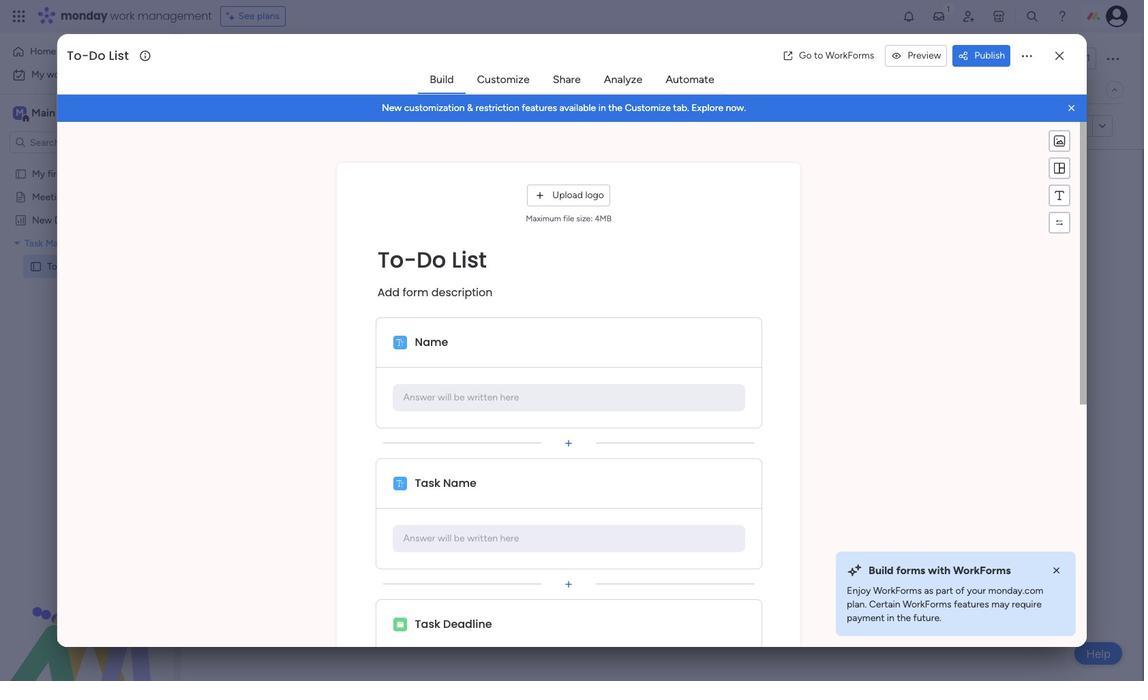 Task type: vqa. For each thing, say whether or not it's contained in the screenshot.
Build Link
yes



Task type: locate. For each thing, give the bounding box(es) containing it.
caret down image
[[14, 238, 20, 248]]

work for monday
[[110, 8, 135, 24]]

copy form link button
[[1000, 115, 1093, 137]]

2 here from the top
[[500, 533, 519, 545]]

0 vertical spatial component__icon image
[[393, 336, 407, 350]]

2 component__icon image from the top
[[393, 477, 407, 491]]

as
[[924, 586, 934, 597]]

to-
[[207, 43, 245, 74], [67, 47, 89, 64], [378, 244, 417, 275], [47, 261, 61, 272]]

0 horizontal spatial main
[[31, 106, 55, 119]]

customize up "restriction" on the left top of the page
[[477, 73, 530, 86]]

add form description
[[378, 285, 493, 300]]

answer will be written here
[[403, 392, 519, 404], [403, 533, 519, 545]]

powered by
[[274, 120, 331, 132]]

1 vertical spatial drag to reorder the question image
[[562, 605, 576, 618]]

2 will from the top
[[438, 533, 452, 545]]

0 horizontal spatial customize
[[477, 73, 530, 86]]

written for name
[[467, 392, 498, 404]]

work down home
[[47, 69, 68, 80]]

0 vertical spatial features
[[522, 102, 557, 114]]

drag to reorder the question image
[[562, 463, 576, 477], [562, 605, 576, 618]]

list
[[279, 43, 313, 74], [109, 47, 129, 64], [452, 244, 487, 275], [76, 261, 91, 272]]

1 horizontal spatial features
[[954, 599, 989, 611]]

0 horizontal spatial features
[[522, 102, 557, 114]]

see
[[238, 10, 255, 22]]

0 vertical spatial customize
[[477, 73, 530, 86]]

lottie animation element
[[0, 544, 174, 682]]

2 answer will be written here from the top
[[403, 533, 519, 545]]

in right available
[[599, 102, 606, 114]]

1 vertical spatial answer will be written here
[[403, 533, 519, 545]]

1 answer will be written here from the top
[[403, 392, 519, 404]]

plan.
[[847, 599, 867, 611]]

build inside alert
[[869, 565, 894, 578]]

0 horizontal spatial in
[[599, 102, 606, 114]]

features down your on the bottom right of the page
[[954, 599, 989, 611]]

integrate button
[[880, 76, 1012, 104]]

may
[[992, 599, 1010, 611]]

1 be from the top
[[454, 392, 465, 404]]

customize inside customize link
[[477, 73, 530, 86]]

0 vertical spatial drag to reorder the question image
[[562, 463, 576, 477]]

task for task name
[[415, 476, 440, 492]]

my work option
[[8, 64, 166, 86]]

public board image
[[14, 167, 27, 180], [14, 190, 27, 203], [29, 260, 42, 273]]

main inside main table button
[[228, 84, 248, 95]]

add new question image
[[562, 578, 576, 592]]

1 will from the top
[[438, 392, 452, 404]]

enjoy workforms as part of your monday.com plan. certain workforms features may require payment in the future.
[[847, 586, 1044, 625]]

list box
[[0, 159, 174, 462]]

customize
[[477, 73, 530, 86], [625, 102, 671, 114]]

component__icon image
[[393, 336, 407, 350], [393, 477, 407, 491], [393, 618, 407, 632]]

0 vertical spatial in
[[599, 102, 606, 114]]

main workspace
[[31, 106, 112, 119]]

form inside "button"
[[1050, 120, 1070, 132]]

new up workforms logo
[[382, 102, 402, 114]]

0 horizontal spatial new
[[32, 214, 52, 226]]

the down certain on the bottom right of page
[[897, 613, 911, 625]]

list inside form 'form'
[[452, 244, 487, 275]]

menu image
[[1053, 162, 1067, 175]]

component__icon image for task name
[[393, 477, 407, 491]]

new for new dashboard
[[32, 214, 52, 226]]

main right workspace image
[[31, 106, 55, 119]]

component__icon image left task deadline
[[393, 618, 407, 632]]

edit
[[212, 120, 229, 132]]

build forms with workforms alert
[[836, 552, 1076, 637]]

drag to reorder the question image down add new question image
[[562, 605, 576, 618]]

1 vertical spatial answer
[[403, 533, 435, 545]]

1 answer from the top
[[403, 392, 435, 404]]

0 horizontal spatial build
[[430, 73, 454, 86]]

be
[[454, 392, 465, 404], [454, 533, 465, 545]]

dashboard
[[54, 214, 100, 226]]

features
[[522, 102, 557, 114], [954, 599, 989, 611]]

0 vertical spatial build
[[430, 73, 454, 86]]

automate up close icon
[[1042, 84, 1084, 95]]

certain
[[869, 599, 901, 611]]

name button
[[413, 332, 744, 354]]

workforms right the to
[[826, 50, 874, 61]]

3 component__icon image from the top
[[393, 618, 407, 632]]

by
[[319, 120, 331, 132]]

1
[[1087, 53, 1091, 64]]

task for task deadline
[[415, 617, 440, 633]]

name inside button
[[415, 335, 448, 351]]

main
[[228, 84, 248, 95], [31, 106, 55, 119]]

1 horizontal spatial automate
[[1042, 84, 1084, 95]]

close image
[[1065, 102, 1079, 115]]

lottie animation image
[[0, 544, 174, 682]]

1 vertical spatial be
[[454, 533, 465, 545]]

1 horizontal spatial work
[[110, 8, 135, 24]]

in
[[599, 102, 606, 114], [887, 613, 895, 625]]

features inside banner banner
[[522, 102, 557, 114]]

automate up "tab."
[[666, 73, 715, 86]]

0 vertical spatial task
[[25, 237, 43, 249]]

0 vertical spatial name
[[415, 335, 448, 351]]

main left the table at the top
[[228, 84, 248, 95]]

task inside list box
[[25, 237, 43, 249]]

0 vertical spatial my
[[31, 69, 44, 80]]

to-do list inside list box
[[47, 261, 91, 272]]

1 horizontal spatial the
[[897, 613, 911, 625]]

component__icon image left "task name"
[[393, 477, 407, 491]]

share
[[553, 73, 581, 86]]

in down certain on the bottom right of page
[[887, 613, 895, 625]]

go to workforms button
[[777, 45, 880, 67]]

0 vertical spatial main
[[228, 84, 248, 95]]

new right public dashboard "image"
[[32, 214, 52, 226]]

1 here from the top
[[500, 392, 519, 404]]

help
[[1087, 648, 1111, 661]]

form for add
[[403, 285, 429, 300]]

answer will be written here for name
[[403, 392, 519, 404]]

update feed image
[[932, 10, 946, 23]]

home link
[[8, 41, 166, 63]]

forms
[[896, 565, 926, 578]]

build form
[[637, 315, 687, 328]]

form for copy
[[1050, 120, 1070, 132]]

2 be from the top
[[454, 533, 465, 545]]

workforms up certain on the bottom right of page
[[873, 586, 922, 597]]

0 vertical spatial answer will be written here
[[403, 392, 519, 404]]

features inside the enjoy workforms as part of your monday.com plan. certain workforms features may require payment in the future.
[[954, 599, 989, 611]]

deadline
[[443, 617, 492, 633]]

my for my work
[[31, 69, 44, 80]]

restriction
[[476, 102, 519, 114]]

help image
[[1056, 10, 1069, 23]]

1 horizontal spatial in
[[887, 613, 895, 625]]

written
[[467, 392, 498, 404], [467, 533, 498, 545]]

build for build forms with workforms
[[869, 565, 894, 578]]

workspace
[[58, 106, 112, 119]]

1 vertical spatial features
[[954, 599, 989, 611]]

1 vertical spatial written
[[467, 533, 498, 545]]

see plans
[[238, 10, 280, 22]]

1 vertical spatial name
[[443, 476, 477, 492]]

the down analyze link
[[608, 102, 623, 114]]

2 vertical spatial build
[[869, 565, 894, 578]]

will for task
[[438, 533, 452, 545]]

0 horizontal spatial automate
[[666, 73, 715, 86]]

my for my first board
[[32, 168, 45, 179]]

1 vertical spatial my
[[32, 168, 45, 179]]

public dashboard image
[[14, 213, 27, 226]]

1 horizontal spatial new
[[382, 102, 402, 114]]

workforms logo image
[[337, 115, 414, 137]]

workspace image
[[13, 106, 27, 121]]

public board image up public dashboard "image"
[[14, 190, 27, 203]]

meeting
[[32, 191, 67, 203]]

management
[[46, 237, 102, 249]]

form
[[1050, 120, 1070, 132], [232, 120, 252, 132], [403, 285, 429, 300], [664, 315, 687, 328]]

task deadline
[[415, 617, 492, 633]]

file
[[563, 214, 574, 223]]

task
[[25, 237, 43, 249], [415, 476, 440, 492], [415, 617, 440, 633]]

0 vertical spatial here
[[500, 392, 519, 404]]

2 drag to reorder the question image from the top
[[562, 605, 576, 618]]

main for main table
[[228, 84, 248, 95]]

automate inside button
[[1042, 84, 1084, 95]]

1 vertical spatial component__icon image
[[393, 477, 407, 491]]

0 vertical spatial will
[[438, 392, 452, 404]]

main for main workspace
[[31, 106, 55, 119]]

first
[[48, 168, 65, 179]]

collapse board header image
[[1110, 85, 1121, 95]]

work inside option
[[47, 69, 68, 80]]

my down home
[[31, 69, 44, 80]]

0 vertical spatial public board image
[[14, 167, 27, 180]]

0 vertical spatial the
[[608, 102, 623, 114]]

0 horizontal spatial the
[[608, 102, 623, 114]]

my work link
[[8, 64, 166, 86]]

customize left "tab."
[[625, 102, 671, 114]]

size:
[[576, 214, 593, 223]]

option
[[0, 161, 174, 164]]

features left available
[[522, 102, 557, 114]]

kendall parks image
[[1106, 5, 1128, 27]]

form form
[[57, 122, 1087, 682]]

upload logo
[[553, 190, 604, 201]]

will
[[438, 392, 452, 404], [438, 533, 452, 545]]

logo
[[585, 190, 604, 201]]

customize inside banner banner
[[625, 102, 671, 114]]

component__icon image down add
[[393, 336, 407, 350]]

main table
[[228, 84, 273, 95]]

search everything image
[[1026, 10, 1039, 23]]

1 vertical spatial task
[[415, 476, 440, 492]]

build inside button
[[637, 315, 661, 328]]

work
[[110, 8, 135, 24], [47, 69, 68, 80]]

2 written from the top
[[467, 533, 498, 545]]

2 vertical spatial component__icon image
[[393, 618, 407, 632]]

drag to reorder the question image down add new question icon
[[562, 463, 576, 477]]

new dashboard
[[32, 214, 100, 226]]

1 vertical spatial customize
[[625, 102, 671, 114]]

public board image left first
[[14, 167, 27, 180]]

home option
[[8, 41, 166, 63]]

1 vertical spatial will
[[438, 533, 452, 545]]

1 vertical spatial main
[[31, 106, 55, 119]]

2 horizontal spatial build
[[869, 565, 894, 578]]

1 vertical spatial here
[[500, 533, 519, 545]]

1 vertical spatial in
[[887, 613, 895, 625]]

tab.
[[673, 102, 689, 114]]

1 vertical spatial new
[[32, 214, 52, 226]]

0 vertical spatial work
[[110, 8, 135, 24]]

0 vertical spatial new
[[382, 102, 402, 114]]

1 vertical spatial the
[[897, 613, 911, 625]]

1 horizontal spatial customize
[[625, 102, 671, 114]]

1 vertical spatial work
[[47, 69, 68, 80]]

task for task management system
[[25, 237, 43, 249]]

1 horizontal spatial build
[[637, 315, 661, 328]]

notes
[[70, 191, 96, 203]]

preview button
[[885, 45, 948, 67]]

customize link
[[466, 68, 541, 92]]

build for build form
[[637, 315, 661, 328]]

publish button
[[953, 45, 1011, 67]]

publish
[[975, 50, 1005, 61]]

1 written from the top
[[467, 392, 498, 404]]

build form button
[[626, 308, 698, 335]]

tab list
[[418, 67, 726, 94]]

1 vertical spatial public board image
[[14, 190, 27, 203]]

form
[[294, 84, 316, 95]]

work right monday at the left top of the page
[[110, 8, 135, 24]]

the inside banner banner
[[608, 102, 623, 114]]

my left first
[[32, 168, 45, 179]]

new inside banner banner
[[382, 102, 402, 114]]

do
[[245, 43, 274, 74], [89, 47, 106, 64], [417, 244, 446, 275], [61, 261, 73, 272]]

public board image for to-do list
[[29, 260, 42, 273]]

2 vertical spatial task
[[415, 617, 440, 633]]

task name
[[415, 476, 477, 492]]

2 answer from the top
[[403, 533, 435, 545]]

more actions image
[[1020, 49, 1034, 63]]

to-do list inside form 'form'
[[378, 244, 487, 275]]

main inside workspace selection 'element'
[[31, 106, 55, 119]]

integrate
[[903, 84, 942, 95]]

answer for name
[[403, 392, 435, 404]]

1 vertical spatial build
[[637, 315, 661, 328]]

0 vertical spatial be
[[454, 392, 465, 404]]

my inside option
[[31, 69, 44, 80]]

1 horizontal spatial main
[[228, 84, 248, 95]]

form inside 'form'
[[403, 285, 429, 300]]

build for build
[[430, 73, 454, 86]]

0 vertical spatial answer
[[403, 392, 435, 404]]

do inside form 'form'
[[417, 244, 446, 275]]

the
[[608, 102, 623, 114], [897, 613, 911, 625]]

public board image down 'task management system' on the top of the page
[[29, 260, 42, 273]]

2 vertical spatial public board image
[[29, 260, 42, 273]]

1 drag to reorder the question image from the top
[[562, 463, 576, 477]]

powered
[[274, 120, 317, 132]]

add view image
[[334, 85, 340, 95]]

new
[[382, 102, 402, 114], [32, 214, 52, 226]]

0 horizontal spatial work
[[47, 69, 68, 80]]

0 vertical spatial written
[[467, 392, 498, 404]]



Task type: describe. For each thing, give the bounding box(es) containing it.
workforms inside button
[[826, 50, 874, 61]]

system
[[104, 237, 136, 249]]

drag to reorder the question image for name
[[562, 463, 576, 477]]

tab list containing build
[[418, 67, 726, 94]]

explore
[[692, 102, 724, 114]]

now.
[[726, 102, 746, 114]]

link
[[1073, 120, 1087, 132]]

meeting notes
[[32, 191, 96, 203]]

management
[[138, 8, 212, 24]]

do inside the to-do list field
[[89, 47, 106, 64]]

To-Do List field
[[63, 47, 138, 65]]

activity
[[965, 53, 998, 64]]

copy form link
[[1025, 120, 1087, 132]]

go to workforms
[[799, 50, 874, 61]]

share link
[[542, 68, 592, 92]]

part
[[936, 586, 953, 597]]

component__icon image for task deadline
[[393, 618, 407, 632]]

build link
[[419, 68, 465, 92]]

monday work management
[[61, 8, 212, 24]]

form button
[[283, 79, 326, 101]]

help button
[[1075, 643, 1123, 666]]

will for name
[[438, 392, 452, 404]]

banner banner
[[57, 95, 1087, 122]]

build forms with workforms
[[869, 565, 1011, 578]]

require
[[1012, 599, 1042, 611]]

customization
[[404, 102, 465, 114]]

customization tools toolbar
[[1049, 130, 1071, 234]]

my work
[[31, 69, 68, 80]]

background color and image selector image
[[1053, 134, 1067, 148]]

my first board
[[32, 168, 92, 179]]

edit form button
[[207, 115, 257, 137]]

available
[[560, 102, 596, 114]]

add new question image
[[562, 437, 576, 450]]

drag to reorder the question image for deadline
[[562, 605, 576, 618]]

Search in workspace field
[[29, 135, 114, 150]]

public board image for my first board
[[14, 167, 27, 180]]

plans
[[257, 10, 280, 22]]

monday
[[61, 8, 107, 24]]

your
[[967, 586, 986, 597]]

home
[[30, 46, 56, 57]]

automate button
[[1017, 79, 1090, 101]]

invite
[[1054, 53, 1078, 64]]

workspace selection element
[[13, 105, 114, 123]]

monday marketplace image
[[992, 10, 1006, 23]]

automate inside tab list
[[666, 73, 715, 86]]

maximum
[[526, 214, 561, 223]]

activity button
[[959, 48, 1024, 70]]

be for task
[[454, 533, 465, 545]]

workforms up your on the bottom right of the page
[[953, 565, 1011, 578]]

new for new customization & restriction features available in the customize tab. explore now.
[[382, 102, 402, 114]]

close image
[[1050, 565, 1064, 578]]

to- inside field
[[67, 47, 89, 64]]

with
[[928, 565, 951, 578]]

board
[[67, 168, 92, 179]]

&
[[467, 102, 473, 114]]

payment
[[847, 613, 885, 625]]

do inside list box
[[61, 261, 73, 272]]

new customization & restriction features available in the customize tab. explore now.
[[382, 102, 746, 114]]

invite members image
[[962, 10, 976, 23]]

edit form
[[212, 120, 252, 132]]

to
[[814, 50, 823, 61]]

to-do list inside field
[[67, 47, 129, 64]]

form for edit
[[232, 120, 252, 132]]

copy
[[1025, 120, 1048, 132]]

4mb
[[595, 214, 612, 223]]

future.
[[914, 613, 942, 625]]

analyze
[[604, 73, 643, 86]]

1 image
[[942, 1, 955, 16]]

upload
[[553, 190, 583, 201]]

enjoy
[[847, 586, 871, 597]]

here for task
[[500, 533, 519, 545]]

select product image
[[12, 10, 26, 23]]

workforms up the future.
[[903, 599, 952, 611]]

notifications image
[[902, 10, 916, 23]]

invite / 1
[[1054, 53, 1091, 64]]

go
[[799, 50, 812, 61]]

answer will be written here for task
[[403, 533, 519, 545]]

add
[[378, 285, 400, 300]]

table
[[251, 84, 273, 95]]

task management system
[[25, 237, 136, 249]]

public board image for meeting notes
[[14, 190, 27, 203]]

list box containing my first board
[[0, 159, 174, 462]]

invite / 1 button
[[1029, 48, 1097, 70]]

list inside list box
[[76, 261, 91, 272]]

written for task
[[467, 533, 498, 545]]

m
[[16, 107, 24, 119]]

list inside field
[[109, 47, 129, 64]]

answer for task
[[403, 533, 435, 545]]

upload logo button
[[527, 185, 610, 207]]

work for my
[[47, 69, 68, 80]]

automate link
[[655, 68, 725, 92]]

in inside the enjoy workforms as part of your monday.com plan. certain workforms features may require payment in the future.
[[887, 613, 895, 625]]

here for name
[[500, 392, 519, 404]]

form for build
[[664, 315, 687, 328]]

to- inside form 'form'
[[378, 244, 417, 275]]

be for name
[[454, 392, 465, 404]]

/
[[1080, 53, 1084, 64]]

description
[[431, 285, 493, 300]]

monday.com
[[989, 586, 1044, 597]]

main table button
[[207, 79, 283, 101]]

of
[[956, 586, 965, 597]]

1 component__icon image from the top
[[393, 336, 407, 350]]

preview
[[908, 50, 941, 61]]

the inside the enjoy workforms as part of your monday.com plan. certain workforms features may require payment in the future.
[[897, 613, 911, 625]]

to- inside list box
[[47, 261, 61, 272]]

menu image
[[1053, 189, 1067, 203]]

in inside banner banner
[[599, 102, 606, 114]]

analyze link
[[593, 68, 653, 92]]



